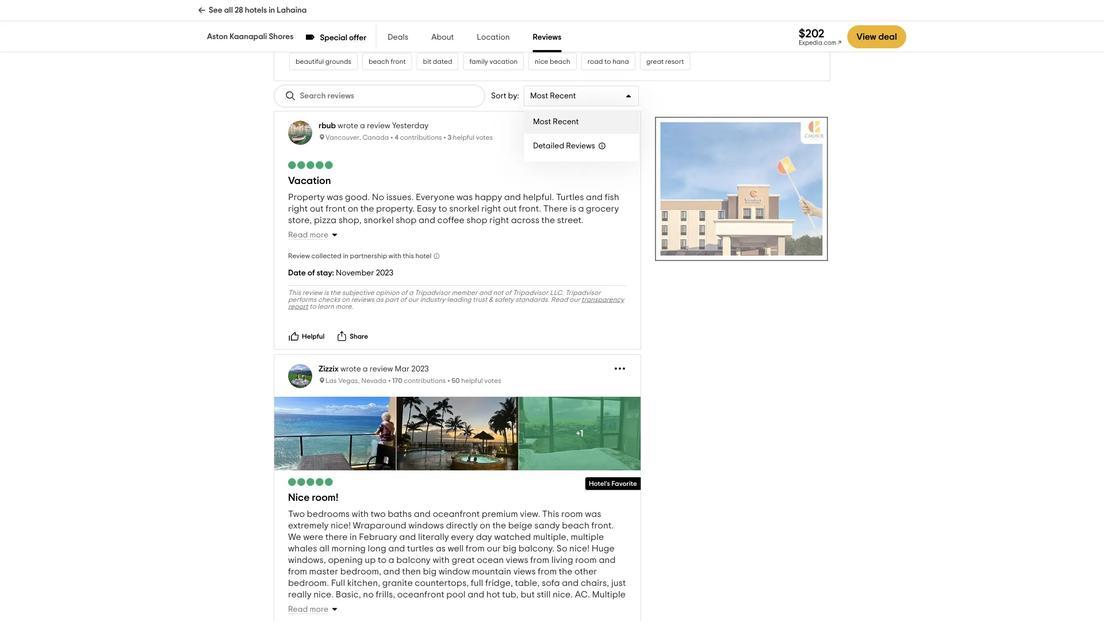 Task type: describe. For each thing, give the bounding box(es) containing it.
pools and hot tubs
[[437, 36, 495, 43]]

the down living
[[559, 567, 573, 577]]

wrote for rbub
[[338, 122, 358, 130]]

this
[[403, 253, 414, 260]]

shores
[[269, 33, 294, 41]]

grocery inside the "property was good.  no issues.  everyone was happy and helpful.  turtles and fish right out front on the property.  easy to snorkel right out front.  there is a grocery store, pizza shop, snorkel shop and coffee shop right across the street."
[[586, 204, 619, 213]]

room!
[[312, 493, 339, 503]]

full kitchen button
[[491, 9, 538, 27]]

trucks
[[333, 602, 359, 611]]

great resort
[[647, 58, 684, 65]]

all inside two bedrooms with two baths and oceanfront premium view. this room was extremely nice! wraparound windows directly on the beige sandy beach front. we were there in february and literally every day watched multiple, multiple whales all morning long and turtles as well from our big balcony. so nice!  huge windows, opening up to a balcony with great ocean views from living room and from master bedroom, and then big window mountain views from the other bedroom.   full kitchen, granite countertops, full fridge, table, sofa and chairs, just really nice.  basic, no frills, oceanfront pool and hot tub, but still nice.  ac. multiple local food trucks in a lot just off the property on the main road. our stay was really, really great!
[[319, 544, 330, 553]]

directly
[[446, 521, 478, 530]]

review for rbub
[[367, 122, 390, 130]]

garden
[[548, 14, 572, 21]]

was up 'multiple'
[[585, 510, 602, 519]]

3 tripadvisor from the left
[[566, 289, 601, 296]]

from up sofa
[[538, 567, 557, 577]]

from down balcony.
[[531, 556, 550, 565]]

0 horizontal spatial nice!
[[331, 521, 351, 530]]

front inside the "property was good.  no issues.  everyone was happy and helpful.  turtles and fish right out front on the property.  easy to snorkel right out front.  there is a grocery store, pizza shop, snorkel shop and coffee shop right across the street."
[[326, 204, 346, 213]]

1 horizontal spatial big
[[503, 544, 517, 553]]

as inside two bedrooms with two baths and oceanfront premium view. this room was extremely nice! wraparound windows directly on the beige sandy beach front. we were there in february and literally every day watched multiple, multiple whales all morning long and turtles as well from our big balcony. so nice!  huge windows, opening up to a balcony with great ocean views from living room and from master bedroom, and then big window mountain views from the other bedroom.   full kitchen, granite countertops, full fridge, table, sofa and chairs, just really nice.  basic, no frills, oceanfront pool and hot tub, but still nice.  ac. multiple local food trucks in a lot just off the property on the main road. our stay was really, really great!
[[436, 544, 446, 553]]

well
[[448, 544, 464, 553]]

and right long
[[389, 544, 405, 553]]

rbub wrote a review yesterday
[[319, 122, 429, 130]]

170
[[392, 378, 403, 385]]

industry-
[[420, 296, 448, 303]]

countertops,
[[415, 579, 469, 588]]

as inside "this review is the subjective opinion of a tripadvisor member and not of tripadvisor llc. tripadvisor performs checks on reviews as part of our industry-leading trust & safety standards. read our"
[[376, 296, 384, 303]]

and left dryer
[[742, 14, 754, 21]]

tubs
[[482, 36, 495, 43]]

two bedrooms with two baths and oceanfront premium view. this room was extremely nice! wraparound windows directly on the beige sandy beach front. we were there in february and literally every day watched multiple, multiple whales all morning long and turtles as well from our big balcony. so nice!  huge windows, opening up to a balcony with great ocean views from living room and from master bedroom, and then big window mountain views from the other bedroom.   full kitchen, granite countertops, full fridge, table, sofa and chairs, just really nice.  basic, no frills, oceanfront pool and hot tub, but still nice.  ac. multiple local food trucks in a lot just off the property on the main road. our stay was really, really great!
[[288, 510, 626, 621]]

a left lot
[[370, 602, 376, 611]]

on site restaurant
[[364, 36, 419, 43]]

1 vertical spatial with
[[352, 510, 369, 519]]

review collected in partnership with this hotel
[[288, 253, 432, 260]]

and down huge
[[599, 556, 616, 565]]

1 vertical spatial oceanfront
[[397, 590, 445, 600]]

there
[[543, 204, 568, 213]]

was down multiple
[[589, 602, 605, 611]]

everyone
[[416, 193, 455, 202]]

votes for 4 contributions 3 helpful votes
[[476, 134, 493, 141]]

hotel
[[416, 253, 432, 260]]

on inside button
[[364, 36, 372, 43]]

transparency
[[582, 296, 624, 303]]

opinion
[[376, 289, 400, 296]]

garden pool
[[548, 14, 588, 21]]

review for zizzix
[[370, 365, 393, 373]]

zizzix wrote a review mar 2023
[[319, 365, 429, 373]]

all reviews button
[[289, 9, 335, 27]]

special
[[320, 34, 348, 42]]

read more for two bedrooms with two baths and oceanfront premium view. this room was extremely nice! wraparound windows directly on the beige sandy beach front. we were there in february and literally every day watched multiple, multiple whales all morning long and turtles as well from our big balcony. so nice!  huge windows, opening up to a balcony with great ocean views from living room and from master bedroom, and then big window mountain views from the other bedroom.   full kitchen, granite countertops, full fridge, table, sofa and chairs, just really nice.  basic, no frills, oceanfront pool and hot tub, but still nice.  ac. multiple local food trucks in a lot just off the property on the main road. our stay was really, really great!
[[288, 606, 329, 614]]

trust
[[473, 296, 487, 303]]

master
[[309, 567, 338, 577]]

day
[[476, 533, 492, 542]]

subjective
[[342, 289, 374, 296]]

0 vertical spatial views
[[506, 556, 529, 565]]

great inside two bedrooms with two baths and oceanfront premium view. this room was extremely nice! wraparound windows directly on the beige sandy beach front. we were there in february and literally every day watched multiple, multiple whales all morning long and turtles as well from our big balcony. so nice!  huge windows, opening up to a balcony with great ocean views from living room and from master bedroom, and then big window mountain views from the other bedroom.   full kitchen, granite countertops, full fridge, table, sofa and chairs, just really nice.  basic, no frills, oceanfront pool and hot tub, but still nice.  ac. multiple local food trucks in a lot just off the property on the main road. our stay was really, really great!
[[452, 556, 475, 565]]

beautiful
[[296, 58, 324, 65]]

across
[[511, 216, 540, 225]]

pools
[[437, 36, 454, 43]]

grocery inside button
[[605, 14, 630, 21]]

to inside road to hana button
[[605, 58, 611, 65]]

great resort button
[[640, 53, 691, 70]]

a inside the "property was good.  no issues.  everyone was happy and helpful.  turtles and fish right out front on the property.  easy to snorkel right out front.  there is a grocery store, pizza shop, snorkel shop and coffee shop right across the street."
[[578, 204, 584, 213]]

in up date of stay: november 2023
[[343, 253, 349, 260]]

issues.
[[386, 193, 414, 202]]

street.
[[557, 216, 584, 225]]

hot inside two bedrooms with two baths and oceanfront premium view. this room was extremely nice! wraparound windows directly on the beige sandy beach front. we were there in february and literally every day watched multiple, multiple whales all morning long and turtles as well from our big balcony. so nice!  huge windows, opening up to a balcony with great ocean views from living room and from master bedroom, and then big window mountain views from the other bedroom.   full kitchen, granite countertops, full fridge, table, sofa and chairs, just really nice.  basic, no frills, oceanfront pool and hot tub, but still nice.  ac. multiple local food trucks in a lot just off the property on the main road. our stay was really, really great!
[[487, 590, 500, 600]]

really,
[[288, 613, 313, 621]]

fish
[[605, 193, 620, 202]]

two
[[371, 510, 386, 519]]

local
[[288, 602, 309, 611]]

review
[[288, 253, 310, 260]]

on up day
[[480, 521, 491, 530]]

beach inside two bedrooms with two baths and oceanfront premium view. this room was extremely nice! wraparound windows directly on the beige sandy beach front. we were there in february and literally every day watched multiple, multiple whales all morning long and turtles as well from our big balcony. so nice!  huge windows, opening up to a balcony with great ocean views from living room and from master bedroom, and then big window mountain views from the other bedroom.   full kitchen, granite countertops, full fridge, table, sofa and chairs, just really nice.  basic, no frills, oceanfront pool and hot tub, but still nice.  ac. multiple local food trucks in a lot just off the property on the main road. our stay was really, really great!
[[562, 521, 590, 530]]

wraparound
[[353, 521, 407, 530]]

28
[[235, 6, 243, 14]]

by:
[[508, 92, 519, 100]]

aston
[[207, 33, 228, 41]]

read for two bedrooms with two baths and oceanfront premium view. this room was extremely nice! wraparound windows directly on the beige sandy beach front. we were there in february and literally every day watched multiple, multiple whales all morning long and turtles as well from our big balcony. so nice!  huge windows, opening up to a balcony with great ocean views from living room and from master bedroom, and then big window mountain views from the other bedroom.   full kitchen, granite countertops, full fridge, table, sofa and chairs, just really nice.  basic, no frills, oceanfront pool and hot tub, but still nice.  ac. multiple local food trucks in a lot just off the property on the main road. our stay was really, really great!
[[288, 606, 308, 614]]

read inside "this review is the subjective opinion of a tripadvisor member and not of tripadvisor llc. tripadvisor performs checks on reviews as part of our industry-leading trust & safety standards. read our"
[[551, 296, 568, 303]]

aloha suite button
[[439, 9, 486, 27]]

store
[[631, 14, 647, 21]]

a down share
[[363, 365, 368, 373]]

170 contributions 50 helpful votes
[[392, 378, 501, 385]]

front. inside the "property was good.  no issues.  everyone was happy and helpful.  turtles and fish right out front on the property.  easy to snorkel right out front.  there is a grocery store, pizza shop, snorkel shop and coffee shop right across the street."
[[519, 204, 541, 213]]

living
[[552, 556, 573, 565]]

road.
[[526, 602, 549, 611]]

multiple
[[571, 533, 604, 542]]

view
[[686, 14, 700, 21]]

november
[[336, 269, 374, 277]]

to left learn
[[310, 303, 316, 310]]

1 vertical spatial nice!
[[570, 544, 590, 553]]

bedroom condo
[[296, 36, 347, 43]]

road to hana
[[588, 58, 629, 65]]

in down no
[[361, 602, 368, 611]]

property was good.  no issues.  everyone was happy and helpful.  turtles and fish right out front on the property.  easy to snorkel right out front.  there is a grocery store, pizza shop, snorkel shop and coffee shop right across the street.
[[288, 193, 620, 225]]

leading
[[448, 296, 472, 303]]

$202
[[799, 28, 825, 39]]

front inside button
[[391, 58, 406, 65]]

road to hana button
[[582, 53, 636, 70]]

beautiful grounds
[[296, 58, 352, 65]]

mountain
[[472, 567, 512, 577]]

club
[[379, 14, 393, 21]]

but
[[521, 590, 535, 600]]

all
[[296, 14, 304, 21]]

in up morning
[[350, 533, 357, 542]]

0 vertical spatial most recent
[[530, 92, 576, 100]]

helpful for 50
[[462, 378, 483, 385]]

grounds
[[325, 58, 352, 65]]

1 tripadvisor from the left
[[415, 289, 450, 296]]

sandy
[[535, 521, 560, 530]]

kitchen
[[508, 14, 531, 21]]

and right happy
[[504, 193, 521, 202]]

on right property
[[475, 602, 486, 611]]

full inside button
[[497, 14, 507, 21]]

0 vertical spatial oceanfront
[[433, 510, 480, 519]]

beautiful grounds button
[[289, 53, 358, 70]]

washer and dryer button
[[711, 9, 779, 27]]

hot inside button
[[470, 36, 480, 43]]

the inside button
[[345, 14, 356, 21]]

expedia.com
[[799, 39, 837, 46]]

bit dated
[[423, 58, 453, 65]]

sort by:
[[491, 92, 519, 100]]

balcony
[[397, 556, 431, 565]]

all inside "link"
[[224, 6, 233, 14]]

is inside the "property was good.  no issues.  everyone was happy and helpful.  turtles and fish right out front on the property.  easy to snorkel right out front.  there is a grocery store, pizza shop, snorkel shop and coffee shop right across the street."
[[570, 204, 576, 213]]

4 contributions 3 helpful votes
[[395, 134, 493, 141]]

hana
[[613, 58, 629, 65]]

every
[[451, 533, 474, 542]]

premium
[[482, 510, 518, 519]]

ocean inside two bedrooms with two baths and oceanfront premium view. this room was extremely nice! wraparound windows directly on the beige sandy beach front. we were there in february and literally every day watched multiple, multiple whales all morning long and turtles as well from our big balcony. so nice!  huge windows, opening up to a balcony with great ocean views from living room and from master bedroom, and then big window mountain views from the other bedroom.   full kitchen, granite countertops, full fridge, table, sofa and chairs, just really nice.  basic, no frills, oceanfront pool and hot tub, but still nice.  ac. multiple local food trucks in a lot just off the property on the main road. our stay was really, really great!
[[477, 556, 504, 565]]

see all 28 hotels in lahaina link
[[198, 0, 307, 21]]

the down the there
[[542, 216, 555, 225]]

contributions for 4
[[400, 134, 442, 141]]

the right "off"
[[421, 602, 434, 611]]

0 horizontal spatial big
[[423, 567, 437, 577]]

baths
[[388, 510, 412, 519]]

bedrooms
[[307, 510, 350, 519]]

dated
[[433, 58, 453, 65]]

turtles
[[407, 544, 434, 553]]

grocery store button
[[599, 9, 654, 27]]

beach left the "club"
[[357, 14, 378, 21]]

and up ac.
[[562, 579, 579, 588]]

0 horizontal spatial reviews
[[533, 33, 562, 41]]

2 vertical spatial with
[[433, 556, 450, 565]]

beach inside 'button'
[[550, 58, 571, 65]]

february
[[359, 533, 397, 542]]

zizzix link
[[319, 365, 339, 373]]

and right pools
[[456, 36, 468, 43]]

0 horizontal spatial really
[[288, 590, 312, 600]]

and inside "this review is the subjective opinion of a tripadvisor member and not of tripadvisor llc. tripadvisor performs checks on reviews as part of our industry-leading trust & safety standards. read our"
[[479, 289, 492, 296]]

restaurant inside the beach club restaurant button
[[395, 14, 428, 21]]



Task type: vqa. For each thing, say whether or not it's contained in the screenshot.
family
yes



Task type: locate. For each thing, give the bounding box(es) containing it.
on up shop,
[[348, 204, 359, 213]]

2 nice. from the left
[[553, 590, 573, 600]]

suite
[[465, 14, 480, 21]]

this inside two bedrooms with two baths and oceanfront premium view. this room was extremely nice! wraparound windows directly on the beige sandy beach front. we were there in february and literally every day watched multiple, multiple whales all morning long and turtles as well from our big balcony. so nice!  huge windows, opening up to a balcony with great ocean views from living room and from master bedroom, and then big window mountain views from the other bedroom.   full kitchen, granite countertops, full fridge, table, sofa and chairs, just really nice.  basic, no frills, oceanfront pool and hot tub, but still nice.  ac. multiple local food trucks in a lot just off the property on the main road. our stay was really, really great!
[[542, 510, 560, 519]]

1 more from the top
[[310, 231, 329, 239]]

was left happy
[[457, 193, 473, 202]]

read left 'food'
[[288, 606, 308, 614]]

oceanfront up "off"
[[397, 590, 445, 600]]

as down literally
[[436, 544, 446, 553]]

1 vertical spatial pool
[[447, 590, 466, 600]]

1 vertical spatial big
[[423, 567, 437, 577]]

0 horizontal spatial as
[[376, 296, 384, 303]]

just right lot
[[391, 602, 405, 611]]

windows
[[409, 521, 444, 530]]

date
[[288, 269, 306, 277]]

0 horizontal spatial is
[[324, 289, 329, 296]]

0 horizontal spatial snorkel
[[364, 216, 394, 225]]

0 vertical spatial front
[[391, 58, 406, 65]]

0 vertical spatial ocean
[[665, 14, 685, 21]]

0 vertical spatial full
[[497, 14, 507, 21]]

date of stay: november 2023
[[288, 269, 394, 277]]

contributions down mar at the bottom
[[404, 378, 446, 385]]

1 vertical spatial read more
[[288, 606, 329, 614]]

2 more from the top
[[310, 606, 329, 614]]

1 nice. from the left
[[314, 590, 334, 600]]

big
[[503, 544, 517, 553], [423, 567, 437, 577]]

1 horizontal spatial our
[[487, 544, 501, 553]]

1 horizontal spatial front.
[[592, 521, 614, 530]]

the up the 'to learn more.'
[[330, 289, 341, 296]]

2 out from the left
[[503, 204, 517, 213]]

review up 170
[[370, 365, 393, 373]]

most recent up detailed
[[533, 118, 579, 126]]

ocean up mountain
[[477, 556, 504, 565]]

pool inside two bedrooms with two baths and oceanfront premium view. this room was extremely nice! wraparound windows directly on the beige sandy beach front. we were there in february and literally every day watched multiple, multiple whales all morning long and turtles as well from our big balcony. so nice!  huge windows, opening up to a balcony with great ocean views from living room and from master bedroom, and then big window mountain views from the other bedroom.   full kitchen, granite countertops, full fridge, table, sofa and chairs, just really nice.  basic, no frills, oceanfront pool and hot tub, but still nice.  ac. multiple local food trucks in a lot just off the property on the main road. our stay was really, really great!
[[447, 590, 466, 600]]

1 vertical spatial hot
[[487, 590, 500, 600]]

and left fish at the top right
[[586, 193, 603, 202]]

out up pizza
[[310, 204, 324, 213]]

with left two
[[352, 510, 369, 519]]

0 vertical spatial restaurant
[[395, 14, 428, 21]]

our right llc.
[[570, 296, 580, 303]]

on inside "this review is the subjective opinion of a tripadvisor member and not of tripadvisor llc. tripadvisor performs checks on reviews as part of our industry-leading trust & safety standards. read our"
[[342, 296, 350, 303]]

to inside the "property was good.  no issues.  everyone was happy and helpful.  turtles and fish right out front on the property.  easy to snorkel right out front.  there is a grocery store, pizza shop, snorkel shop and coffee shop right across the street."
[[439, 204, 447, 213]]

on
[[364, 36, 372, 43], [348, 204, 359, 213], [342, 296, 350, 303], [480, 521, 491, 530], [475, 602, 486, 611]]

our left industry-
[[408, 296, 419, 303]]

1 vertical spatial read
[[551, 296, 568, 303]]

views down balcony.
[[506, 556, 529, 565]]

1 vertical spatial recent
[[553, 118, 579, 126]]

in
[[269, 6, 275, 14], [343, 253, 349, 260], [350, 533, 357, 542], [361, 602, 368, 611]]

detailed
[[533, 142, 565, 150]]

front up pizza
[[326, 204, 346, 213]]

1 shop from the left
[[396, 216, 417, 225]]

our
[[408, 296, 419, 303], [570, 296, 580, 303], [487, 544, 501, 553]]

0 vertical spatial read
[[288, 231, 308, 239]]

beach right the nice on the left top of the page
[[550, 58, 571, 65]]

2 read more from the top
[[288, 606, 329, 614]]

was left good.
[[327, 193, 343, 202]]

0 vertical spatial just
[[612, 579, 626, 588]]

partnership
[[350, 253, 387, 260]]

1 vertical spatial reviews
[[566, 142, 595, 150]]

long
[[368, 544, 386, 553]]

most
[[530, 92, 548, 100], [533, 118, 551, 126]]

1 out from the left
[[310, 204, 324, 213]]

read for property was good.  no issues.  everyone was happy and helpful.  turtles and fish right out front on the property.  easy to snorkel right out front.  there is a grocery store, pizza shop, snorkel shop and coffee shop right across the street.
[[288, 231, 308, 239]]

on left site
[[364, 36, 372, 43]]

1 vertical spatial full
[[471, 579, 483, 588]]

and up property
[[468, 590, 485, 600]]

reviews inside button
[[305, 14, 328, 21]]

read more down bedroom.
[[288, 606, 329, 614]]

a right rbub
[[360, 122, 365, 130]]

chairs,
[[581, 579, 610, 588]]

pools and hot tubs button
[[430, 31, 502, 48]]

0 vertical spatial review
[[367, 122, 390, 130]]

to down everyone
[[439, 204, 447, 213]]

nice! up there on the left bottom
[[331, 521, 351, 530]]

helpful right 50
[[462, 378, 483, 385]]

shop down happy
[[467, 216, 488, 225]]

with
[[389, 253, 402, 260], [352, 510, 369, 519], [433, 556, 450, 565]]

1 horizontal spatial tripadvisor
[[513, 289, 549, 296]]

report
[[288, 303, 308, 310]]

1 horizontal spatial shop
[[467, 216, 488, 225]]

2023 up opinion
[[376, 269, 394, 277]]

out up across
[[503, 204, 517, 213]]

to inside two bedrooms with two baths and oceanfront premium view. this room was extremely nice! wraparound windows directly on the beige sandy beach front. we were there in february and literally every day watched multiple, multiple whales all morning long and turtles as well from our big balcony. so nice!  huge windows, opening up to a balcony with great ocean views from living room and from master bedroom, and then big window mountain views from the other bedroom.   full kitchen, granite countertops, full fridge, table, sofa and chairs, just really nice.  basic, no frills, oceanfront pool and hot tub, but still nice.  ac. multiple local food trucks in a lot just off the property on the main road. our stay was really, really great!
[[378, 556, 387, 565]]

in right the hotels
[[269, 6, 275, 14]]

0 vertical spatial great
[[647, 58, 664, 65]]

really up local
[[288, 590, 312, 600]]

wrote for zizzix
[[341, 365, 361, 373]]

the down good.
[[361, 204, 374, 213]]

0 vertical spatial as
[[376, 296, 384, 303]]

ac.
[[575, 590, 590, 600]]

nice!
[[331, 521, 351, 530], [570, 544, 590, 553]]

advertisement region
[[656, 117, 828, 261]]

1 vertical spatial 2023
[[412, 365, 429, 373]]

full down mountain
[[471, 579, 483, 588]]

0 vertical spatial nice!
[[331, 521, 351, 530]]

0 horizontal spatial shop
[[396, 216, 417, 225]]

front. up 'multiple'
[[592, 521, 614, 530]]

search image
[[285, 90, 297, 102]]

from down the windows,
[[288, 567, 307, 577]]

0 horizontal spatial with
[[352, 510, 369, 519]]

0 vertical spatial helpful
[[453, 134, 475, 141]]

our down day
[[487, 544, 501, 553]]

+ 1
[[576, 429, 584, 438]]

read more for property was good.  no issues.  everyone was happy and helpful.  turtles and fish right out front on the property.  easy to snorkel right out front.  there is a grocery store, pizza shop, snorkel shop and coffee shop right across the street.
[[288, 231, 329, 239]]

2023 right mar at the bottom
[[412, 365, 429, 373]]

out
[[310, 204, 324, 213], [503, 204, 517, 213]]

and up granite
[[384, 567, 400, 577]]

reviews inside "this review is the subjective opinion of a tripadvisor member and not of tripadvisor llc. tripadvisor performs checks on reviews as part of our industry-leading trust & safety standards. read our"
[[351, 296, 375, 303]]

and up turtles
[[399, 533, 416, 542]]

0 vertical spatial pool
[[573, 14, 588, 21]]

in inside "link"
[[269, 6, 275, 14]]

kitchen,
[[347, 579, 380, 588]]

votes
[[476, 134, 493, 141], [485, 378, 501, 385]]

favorite
[[612, 480, 637, 487]]

most recent
[[530, 92, 576, 100], [533, 118, 579, 126]]

big down watched on the left of page
[[503, 544, 517, 553]]

front. up across
[[519, 204, 541, 213]]

0 horizontal spatial all
[[224, 6, 233, 14]]

1 vertical spatial grocery
[[586, 204, 619, 213]]

review
[[367, 122, 390, 130], [303, 289, 323, 296], [370, 365, 393, 373]]

all down were
[[319, 544, 330, 553]]

0 vertical spatial big
[[503, 544, 517, 553]]

1 vertical spatial as
[[436, 544, 446, 553]]

not
[[493, 289, 504, 296]]

mar
[[395, 365, 410, 373]]

2 horizontal spatial with
[[433, 556, 450, 565]]

0 horizontal spatial this
[[288, 289, 301, 296]]

hotel's favorite
[[589, 480, 637, 487]]

1
[[580, 429, 584, 438]]

1 horizontal spatial ocean
[[665, 14, 685, 21]]

1 horizontal spatial just
[[612, 579, 626, 588]]

0 horizontal spatial hot
[[470, 36, 480, 43]]

great left "resort"
[[647, 58, 664, 65]]

is up learn
[[324, 289, 329, 296]]

0 horizontal spatial out
[[310, 204, 324, 213]]

front down on site restaurant button
[[391, 58, 406, 65]]

grocery store
[[605, 14, 647, 21]]

helpful
[[453, 134, 475, 141], [462, 378, 483, 385]]

hotels
[[245, 6, 267, 14]]

member
[[452, 289, 478, 296]]

wrote right rbub link
[[338, 122, 358, 130]]

1 horizontal spatial front
[[391, 58, 406, 65]]

1 vertical spatial room
[[575, 556, 597, 565]]

2 vertical spatial read
[[288, 606, 308, 614]]

big up countertops,
[[423, 567, 437, 577]]

2 tripadvisor from the left
[[513, 289, 549, 296]]

1 vertical spatial views
[[514, 567, 536, 577]]

pool up property
[[447, 590, 466, 600]]

the down premium
[[493, 521, 506, 530]]

views
[[506, 556, 529, 565], [514, 567, 536, 577]]

standards.
[[516, 296, 550, 303]]

1 horizontal spatial out
[[503, 204, 517, 213]]

aston kaanapali shores
[[207, 33, 294, 41]]

1 vertical spatial is
[[324, 289, 329, 296]]

helpful
[[302, 333, 325, 340]]

more down pizza
[[310, 231, 329, 239]]

0 vertical spatial 2023
[[376, 269, 394, 277]]

1 horizontal spatial this
[[542, 510, 560, 519]]

helpful for 3
[[453, 134, 475, 141]]

0 vertical spatial all
[[224, 6, 233, 14]]

were
[[303, 533, 323, 542]]

pizza
[[314, 216, 337, 225]]

1 horizontal spatial hot
[[487, 590, 500, 600]]

2 shop from the left
[[467, 216, 488, 225]]

checks
[[318, 296, 340, 303]]

1 horizontal spatial great
[[647, 58, 664, 65]]

votes right 3
[[476, 134, 493, 141]]

votes for 170 contributions 50 helpful votes
[[485, 378, 501, 385]]

good.
[[345, 193, 370, 202]]

family vacation
[[470, 58, 518, 65]]

and down easy
[[419, 216, 436, 225]]

really down 'food'
[[315, 613, 339, 621]]

0 vertical spatial contributions
[[400, 134, 442, 141]]

so
[[557, 544, 568, 553]]

resort
[[665, 58, 684, 65]]

from down day
[[466, 544, 485, 553]]

0 horizontal spatial tripadvisor
[[415, 289, 450, 296]]

there
[[325, 533, 348, 542]]

0 vertical spatial is
[[570, 204, 576, 213]]

1 horizontal spatial 2023
[[412, 365, 429, 373]]

deals
[[388, 33, 409, 41]]

0 vertical spatial snorkel
[[449, 204, 480, 213]]

this inside "this review is the subjective opinion of a tripadvisor member and not of tripadvisor llc. tripadvisor performs checks on reviews as part of our industry-leading trust & safety standards. read our"
[[288, 289, 301, 296]]

pool right garden
[[573, 14, 588, 21]]

really
[[288, 590, 312, 600], [315, 613, 339, 621]]

1 vertical spatial great
[[452, 556, 475, 565]]

restaurant
[[395, 14, 428, 21], [386, 36, 419, 43]]

more for two bedrooms with two baths and oceanfront premium view. this room was extremely nice! wraparound windows directly on the beige sandy beach front. we were there in february and literally every day watched multiple, multiple whales all morning long and turtles as well from our big balcony. so nice!  huge windows, opening up to a balcony with great ocean views from living room and from master bedroom, and then big window mountain views from the other bedroom.   full kitchen, granite countertops, full fridge, table, sofa and chairs, just really nice.  basic, no frills, oceanfront pool and hot tub, but still nice.  ac. multiple local food trucks in a lot just off the property on the main road. our stay was really, really great!
[[310, 606, 329, 614]]

1 horizontal spatial snorkel
[[449, 204, 480, 213]]

read more down store, at left top
[[288, 231, 329, 239]]

hot
[[470, 36, 480, 43], [487, 590, 500, 600]]

this up the "report"
[[288, 289, 301, 296]]

more right local
[[310, 606, 329, 614]]

as
[[376, 296, 384, 303], [436, 544, 446, 553]]

1 horizontal spatial reviews
[[566, 142, 595, 150]]

snorkel down property.
[[364, 216, 394, 225]]

1 vertical spatial wrote
[[341, 365, 361, 373]]

3
[[448, 134, 452, 141]]

on right checks on the left of page
[[342, 296, 350, 303]]

the up special offer
[[345, 14, 356, 21]]

location
[[477, 33, 510, 41]]

read more
[[288, 231, 329, 239], [288, 606, 329, 614]]

2 horizontal spatial tripadvisor
[[566, 289, 601, 296]]

1 vertical spatial votes
[[485, 378, 501, 385]]

ocean view button
[[658, 9, 706, 27]]

great down well
[[452, 556, 475, 565]]

1 vertical spatial review
[[303, 289, 323, 296]]

morning
[[332, 544, 366, 553]]

front
[[391, 58, 406, 65], [326, 204, 346, 213]]

the left main
[[488, 602, 502, 611]]

collected
[[312, 253, 342, 260]]

view deal
[[857, 32, 897, 41]]

0 vertical spatial grocery
[[605, 14, 630, 21]]

Search search field
[[300, 91, 384, 101]]

1 vertical spatial most recent
[[533, 118, 579, 126]]

full inside two bedrooms with two baths and oceanfront premium view. this room was extremely nice! wraparound windows directly on the beige sandy beach front. we were there in february and literally every day watched multiple, multiple whales all morning long and turtles as well from our big balcony. so nice!  huge windows, opening up to a balcony with great ocean views from living room and from master bedroom, and then big window mountain views from the other bedroom.   full kitchen, granite countertops, full fridge, table, sofa and chairs, just really nice.  basic, no frills, oceanfront pool and hot tub, but still nice.  ac. multiple local food trucks in a lot just off the property on the main road. our stay was really, really great!
[[471, 579, 483, 588]]

recent down nice beach
[[550, 92, 576, 100]]

a up street.
[[578, 204, 584, 213]]

reviews down garden
[[533, 33, 562, 41]]

0 vertical spatial most
[[530, 92, 548, 100]]

grocery down fish at the top right
[[586, 204, 619, 213]]

pool
[[573, 14, 588, 21], [447, 590, 466, 600]]

as left part
[[376, 296, 384, 303]]

2 horizontal spatial our
[[570, 296, 580, 303]]

1 vertical spatial all
[[319, 544, 330, 553]]

a right up
[[389, 556, 395, 565]]

1 vertical spatial front.
[[592, 521, 614, 530]]

0 horizontal spatial just
[[391, 602, 405, 611]]

great inside great resort button
[[647, 58, 664, 65]]

vacation link
[[288, 176, 331, 186]]

1 horizontal spatial is
[[570, 204, 576, 213]]

shop
[[396, 216, 417, 225], [467, 216, 488, 225]]

tripadvisor
[[415, 289, 450, 296], [513, 289, 549, 296], [566, 289, 601, 296]]

1 horizontal spatial nice!
[[570, 544, 590, 553]]

detailed reviews
[[533, 142, 595, 150]]

bedroom.
[[288, 579, 329, 588]]

1 vertical spatial snorkel
[[364, 216, 394, 225]]

most recent down nice beach
[[530, 92, 576, 100]]

beach down site
[[369, 58, 389, 65]]

0 vertical spatial with
[[389, 253, 402, 260]]

0 vertical spatial votes
[[476, 134, 493, 141]]

all left 28
[[224, 6, 233, 14]]

1 vertical spatial helpful
[[462, 378, 483, 385]]

more for property was good.  no issues.  everyone was happy and helpful.  turtles and fish right out front on the property.  easy to snorkel right out front.  there is a grocery store, pizza shop, snorkel shop and coffee shop right across the street.
[[310, 231, 329, 239]]

1 vertical spatial contributions
[[404, 378, 446, 385]]

this up sandy
[[542, 510, 560, 519]]

part
[[385, 296, 399, 303]]

front. inside two bedrooms with two baths and oceanfront premium view. this room was extremely nice! wraparound windows directly on the beige sandy beach front. we were there in february and literally every day watched multiple, multiple whales all morning long and turtles as well from our big balcony. so nice!  huge windows, opening up to a balcony with great ocean views from living room and from master bedroom, and then big window mountain views from the other bedroom.   full kitchen, granite countertops, full fridge, table, sofa and chairs, just really nice.  basic, no frills, oceanfront pool and hot tub, but still nice.  ac. multiple local food trucks in a lot just off the property on the main road. our stay was really, really great!
[[592, 521, 614, 530]]

1 horizontal spatial nice.
[[553, 590, 573, 600]]

contributions down yesterday
[[400, 134, 442, 141]]

1 vertical spatial more
[[310, 606, 329, 614]]

window
[[439, 567, 470, 577]]

0 horizontal spatial 2023
[[376, 269, 394, 277]]

restaurant inside on site restaurant button
[[386, 36, 419, 43]]

review inside "this review is the subjective opinion of a tripadvisor member and not of tripadvisor llc. tripadvisor performs checks on reviews as part of our industry-leading trust & safety standards. read our"
[[303, 289, 323, 296]]

just up multiple
[[612, 579, 626, 588]]

multiple
[[592, 590, 626, 600]]

0 horizontal spatial ocean
[[477, 556, 504, 565]]

1 vertical spatial most
[[533, 118, 551, 126]]

share
[[350, 333, 368, 340]]

1 read more from the top
[[288, 231, 329, 239]]

1 vertical spatial reviews
[[351, 296, 375, 303]]

full left kitchen on the top
[[497, 14, 507, 21]]

nice. up our
[[553, 590, 573, 600]]

the beach club restaurant button
[[339, 9, 434, 27]]

0 horizontal spatial our
[[408, 296, 419, 303]]

aloha suite
[[445, 14, 480, 21]]

wrote
[[338, 122, 358, 130], [341, 365, 361, 373]]

the inside "this review is the subjective opinion of a tripadvisor member and not of tripadvisor llc. tripadvisor performs checks on reviews as part of our industry-leading trust & safety standards. read our"
[[330, 289, 341, 296]]

hotel's
[[589, 480, 610, 487]]

1 vertical spatial front
[[326, 204, 346, 213]]

full
[[331, 579, 345, 588]]

beige
[[508, 521, 533, 530]]

kaanapali
[[230, 33, 267, 41]]

of
[[308, 269, 315, 277], [401, 289, 407, 296], [505, 289, 512, 296], [400, 296, 407, 303]]

ocean left view
[[665, 14, 685, 21]]

pool inside button
[[573, 14, 588, 21]]

review left yesterday
[[367, 122, 390, 130]]

ocean inside button
[[665, 14, 685, 21]]

opening
[[328, 556, 363, 565]]

on inside the "property was good.  no issues.  everyone was happy and helpful.  turtles and fish right out front on the property.  easy to snorkel right out front.  there is a grocery store, pizza shop, snorkel shop and coffee shop right across the street."
[[348, 204, 359, 213]]

0 vertical spatial read more
[[288, 231, 329, 239]]

hot down fridge,
[[487, 590, 500, 600]]

is inside "this review is the subjective opinion of a tripadvisor member and not of tripadvisor llc. tripadvisor performs checks on reviews as part of our industry-leading trust & safety standards. read our"
[[324, 289, 329, 296]]

0 vertical spatial more
[[310, 231, 329, 239]]

multiple,
[[533, 533, 569, 542]]

contributions for 170
[[404, 378, 446, 385]]

review up learn
[[303, 289, 323, 296]]

food
[[311, 602, 331, 611]]

0 horizontal spatial pool
[[447, 590, 466, 600]]

beach front button
[[362, 53, 412, 70]]

restaurant up deals
[[395, 14, 428, 21]]

1 horizontal spatial full
[[497, 14, 507, 21]]

and up windows at left bottom
[[414, 510, 431, 519]]

a inside "this review is the subjective opinion of a tripadvisor member and not of tripadvisor llc. tripadvisor performs checks on reviews as part of our industry-leading trust & safety standards. read our"
[[409, 289, 413, 296]]

1 vertical spatial really
[[315, 613, 339, 621]]

to right "road"
[[605, 58, 611, 65]]

2 vertical spatial review
[[370, 365, 393, 373]]

reviews
[[533, 33, 562, 41], [566, 142, 595, 150]]

0 vertical spatial room
[[562, 510, 583, 519]]

0 horizontal spatial reviews
[[305, 14, 328, 21]]

reviews right all
[[305, 14, 328, 21]]

our inside two bedrooms with two baths and oceanfront premium view. this room was extremely nice! wraparound windows directly on the beige sandy beach front. we were there in february and literally every day watched multiple, multiple whales all morning long and turtles as well from our big balcony. so nice!  huge windows, opening up to a balcony with great ocean views from living room and from master bedroom, and then big window mountain views from the other bedroom.   full kitchen, granite countertops, full fridge, table, sofa and chairs, just really nice.  basic, no frills, oceanfront pool and hot tub, but still nice.  ac. multiple local food trucks in a lot just off the property on the main road. our stay was really, really great!
[[487, 544, 501, 553]]

tub,
[[502, 590, 519, 600]]

this
[[288, 289, 301, 296], [542, 510, 560, 519]]

learn
[[318, 303, 334, 310]]

0 vertical spatial recent
[[550, 92, 576, 100]]

to right up
[[378, 556, 387, 565]]



